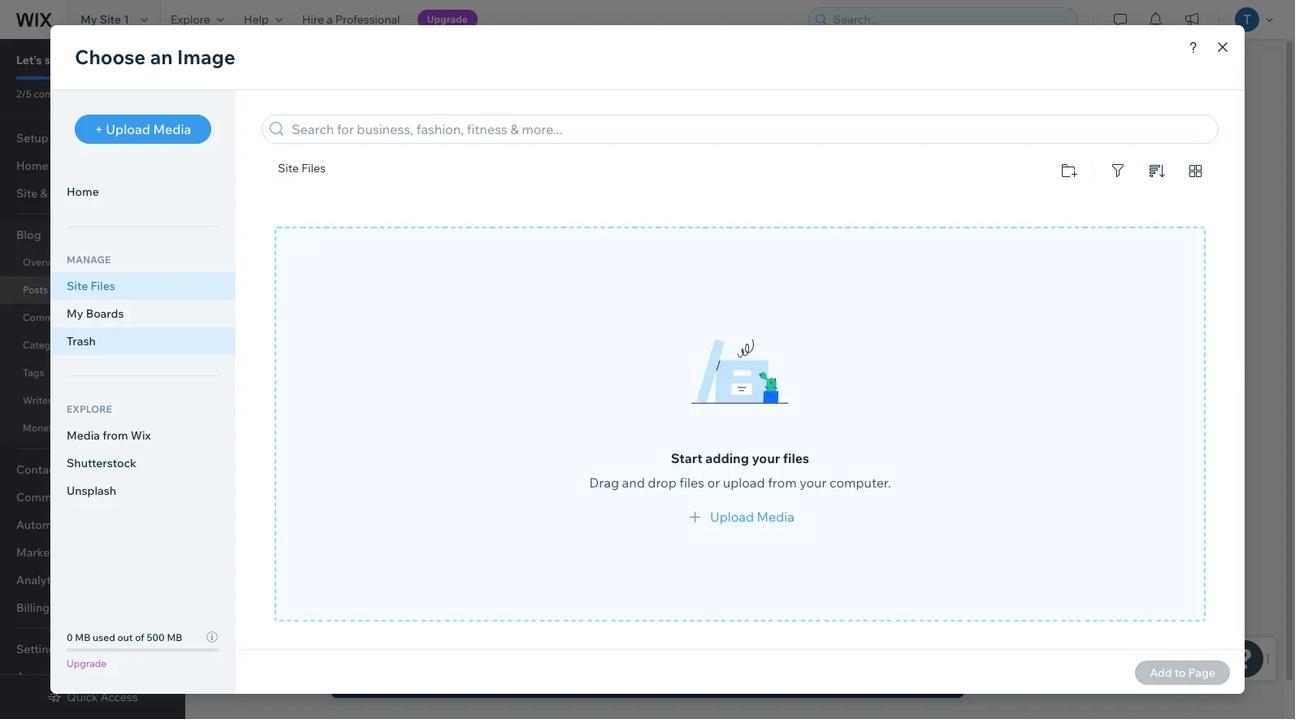Task type: describe. For each thing, give the bounding box(es) containing it.
posts for 2nd alert from the top
[[437, 673, 471, 689]]

0 vertical spatial category
[[315, 171, 380, 189]]

publish for second alert from the bottom
[[527, 634, 572, 650]]

posts link
[[0, 276, 179, 304]]

tags link
[[0, 359, 179, 387]]

setup link
[[0, 124, 179, 152]]

1 vertical spatial seo
[[977, 171, 1008, 189]]

dismiss for second dismiss button from the bottom of the page
[[903, 634, 950, 650]]

upgrade
[[427, 13, 468, 25]]

site. for first dismiss button from the bottom
[[605, 673, 630, 689]]

to see your posts live, first publish your site. for second dismiss button from the bottom of the page
[[366, 634, 630, 650]]

overview
[[23, 256, 67, 268]]

quick access
[[67, 690, 138, 704]]

edit button
[[1127, 168, 1185, 193]]

site. for second dismiss button from the bottom of the page
[[605, 634, 630, 650]]

categories
[[23, 339, 73, 351]]

let's set up your blog
[[16, 53, 132, 67]]

seo inside makeup set the seo and social sharing images and help readers navigate your blog.
[[310, 119, 338, 135]]

url
[[977, 225, 1000, 240]]

comments
[[23, 311, 73, 323]]

blog
[[108, 53, 132, 67]]

edit for edit
[[1145, 173, 1167, 188]]

hire
[[302, 12, 324, 27]]

automations
[[16, 518, 85, 532]]

your inside makeup set the seo and social sharing images and help readers navigate your blog.
[[658, 119, 685, 135]]

upgrade button
[[417, 10, 478, 29]]

save
[[1155, 94, 1185, 111]]

title *
[[295, 226, 329, 245]]

makeup set the seo and social sharing images and help readers navigate your blog.
[[264, 88, 722, 135]]

writers
[[23, 394, 57, 406]]

makeup
[[264, 88, 351, 116]]

edit category
[[283, 171, 380, 189]]

the
[[287, 119, 307, 135]]

your inside sidebar element
[[80, 53, 105, 67]]

blog button
[[0, 221, 179, 249]]

settings
[[16, 642, 61, 657]]

blog
[[16, 228, 41, 242]]

writers link
[[0, 387, 179, 414]]

overview link
[[0, 249, 179, 276]]

let's
[[16, 53, 42, 67]]

sidebar element
[[0, 39, 185, 719]]

category image
[[624, 230, 709, 244]]

live, for first dismiss button from the bottom
[[474, 673, 498, 689]]

tags
[[23, 366, 44, 379]]

publish for 2nd alert from the top
[[527, 673, 572, 689]]

seo settings
[[977, 171, 1068, 189]]

to for first dismiss button from the bottom
[[366, 673, 380, 689]]

first for 2nd alert from the top
[[501, 673, 525, 689]]

quick
[[67, 690, 98, 704]]

categories link
[[0, 332, 179, 359]]

slug
[[1002, 225, 1025, 240]]

settings
[[1011, 171, 1068, 189]]

edit for edit category
[[283, 171, 311, 189]]

set
[[264, 119, 284, 135]]

blog.
[[688, 119, 719, 135]]

save button
[[1136, 88, 1205, 117]]

url slug
[[977, 225, 1025, 240]]

access
[[101, 690, 138, 704]]

2 alert from the top
[[331, 664, 964, 698]]

to see your posts live, first publish your site. for first dismiss button from the bottom
[[366, 673, 630, 689]]

up
[[64, 53, 78, 67]]



Task type: locate. For each thing, give the bounding box(es) containing it.
edit inside button
[[1145, 173, 1167, 188]]

my site 1
[[80, 12, 129, 27]]

1 publish from the top
[[527, 634, 572, 650]]

1 posts from the top
[[437, 634, 471, 650]]

quick access button
[[47, 690, 138, 704]]

monetization link
[[0, 414, 179, 442]]

0 vertical spatial first
[[501, 634, 525, 650]]

sharing
[[404, 119, 449, 135]]

1 vertical spatial alert
[[331, 664, 964, 698]]

1 vertical spatial to see your posts live, first publish your site.
[[366, 673, 630, 689]]

1 vertical spatial to
[[366, 673, 380, 689]]

1 vertical spatial live,
[[474, 673, 498, 689]]

1 horizontal spatial category
[[624, 230, 673, 244]]

1 and from the left
[[340, 119, 363, 135]]

to
[[366, 634, 380, 650], [366, 673, 380, 689]]

1 see from the top
[[383, 634, 405, 650]]

social
[[366, 119, 401, 135]]

2/5 completed
[[16, 88, 83, 100]]

*
[[323, 226, 329, 245]]

first for second alert from the bottom
[[501, 634, 525, 650]]

0 vertical spatial seo
[[310, 119, 338, 135]]

1 vertical spatial dismiss button
[[903, 671, 950, 691]]

0 horizontal spatial seo
[[310, 119, 338, 135]]

hire a professional
[[302, 12, 400, 27]]

and left help
[[499, 119, 522, 135]]

to see your posts live, first publish your site.
[[366, 634, 630, 650], [366, 673, 630, 689]]

monetization
[[23, 422, 83, 434]]

0 vertical spatial dismiss
[[903, 634, 950, 650]]

1 vertical spatial see
[[383, 673, 405, 689]]

category up *
[[315, 171, 380, 189]]

and
[[340, 119, 363, 135], [499, 119, 522, 135]]

site.
[[605, 634, 630, 650], [605, 673, 630, 689]]

0 vertical spatial site.
[[605, 634, 630, 650]]

1 vertical spatial publish
[[527, 673, 572, 689]]

1 horizontal spatial seo
[[977, 171, 1008, 189]]

and left social
[[340, 119, 363, 135]]

2 first from the top
[[501, 673, 525, 689]]

set
[[44, 53, 61, 67]]

home link
[[0, 152, 179, 180]]

2 see from the top
[[383, 673, 405, 689]]

seo
[[310, 119, 338, 135], [977, 171, 1008, 189]]

2 dismiss from the top
[[903, 673, 950, 689]]

1 site. from the top
[[605, 634, 630, 650]]

dismiss for first dismiss button from the bottom
[[903, 673, 950, 689]]

image
[[676, 230, 709, 244]]

1 vertical spatial site.
[[605, 673, 630, 689]]

readers
[[554, 119, 600, 135]]

0 vertical spatial posts
[[437, 634, 471, 650]]

edit down the
[[283, 171, 311, 189]]

2 site. from the top
[[605, 673, 630, 689]]

1 to from the top
[[366, 634, 380, 650]]

1 alert from the top
[[331, 625, 964, 659]]

1 vertical spatial category
[[624, 230, 673, 244]]

2 to from the top
[[366, 673, 380, 689]]

seo right the
[[310, 119, 338, 135]]

category left image
[[624, 230, 673, 244]]

site
[[100, 12, 121, 27]]

help button
[[234, 0, 292, 39]]

first
[[501, 634, 525, 650], [501, 673, 525, 689]]

cancel button
[[1045, 88, 1126, 117]]

0 vertical spatial live,
[[474, 634, 498, 650]]

1 dismiss button from the top
[[903, 632, 950, 652]]

setup
[[16, 131, 49, 145]]

my
[[80, 12, 97, 27]]

dismiss button
[[903, 632, 950, 652], [903, 671, 950, 691]]

2 posts from the top
[[437, 673, 471, 689]]

comments link
[[0, 304, 179, 332]]

2 dismiss button from the top
[[903, 671, 950, 691]]

a
[[327, 12, 333, 27]]

0 vertical spatial dismiss button
[[903, 632, 950, 652]]

0 vertical spatial publish
[[527, 634, 572, 650]]

navigate
[[603, 119, 655, 135]]

0 horizontal spatial and
[[340, 119, 363, 135]]

dismiss
[[903, 634, 950, 650], [903, 673, 950, 689]]

your
[[80, 53, 105, 67], [658, 119, 685, 135], [407, 634, 435, 650], [575, 634, 602, 650], [407, 673, 435, 689], [575, 673, 602, 689]]

1 dismiss from the top
[[903, 634, 950, 650]]

help
[[244, 12, 269, 27]]

cancel
[[1064, 94, 1106, 111]]

title
[[295, 230, 318, 244]]

to for second dismiss button from the bottom of the page
[[366, 634, 380, 650]]

seo left settings at top right
[[977, 171, 1008, 189]]

completed
[[34, 88, 83, 100]]

0 vertical spatial see
[[383, 634, 405, 650]]

1 to see your posts live, first publish your site. from the top
[[366, 634, 630, 650]]

help
[[525, 119, 551, 135]]

1 horizontal spatial and
[[499, 119, 522, 135]]

2 live, from the top
[[474, 673, 498, 689]]

0 vertical spatial to see your posts live, first publish your site.
[[366, 634, 630, 650]]

1 vertical spatial dismiss
[[903, 673, 950, 689]]

0 vertical spatial to
[[366, 634, 380, 650]]

see
[[383, 634, 405, 650], [383, 673, 405, 689]]

0 horizontal spatial category
[[315, 171, 380, 189]]

2 to see your posts live, first publish your site. from the top
[[366, 673, 630, 689]]

1 horizontal spatial edit
[[1145, 173, 1167, 188]]

2 publish from the top
[[527, 673, 572, 689]]

live, for second dismiss button from the bottom of the page
[[474, 634, 498, 650]]

home
[[16, 158, 49, 173]]

publish
[[527, 634, 572, 650], [527, 673, 572, 689]]

live,
[[474, 634, 498, 650], [474, 673, 498, 689]]

0 horizontal spatial edit
[[283, 171, 311, 189]]

see for 2nd alert from the top
[[383, 673, 405, 689]]

professional
[[335, 12, 400, 27]]

images
[[452, 119, 496, 135]]

hire a professional link
[[292, 0, 410, 39]]

1 live, from the top
[[474, 634, 498, 650]]

posts
[[23, 284, 48, 296]]

posts
[[437, 634, 471, 650], [437, 673, 471, 689]]

Search... field
[[829, 8, 1072, 31]]

2/5
[[16, 88, 32, 100]]

settings link
[[0, 635, 179, 663]]

alert
[[331, 625, 964, 659], [331, 664, 964, 698]]

1 first from the top
[[501, 634, 525, 650]]

explore
[[171, 12, 210, 27]]

see for second alert from the bottom
[[383, 634, 405, 650]]

edit down save button
[[1145, 173, 1167, 188]]

posts for second alert from the bottom
[[437, 634, 471, 650]]

1 vertical spatial first
[[501, 673, 525, 689]]

0 vertical spatial alert
[[331, 625, 964, 659]]

2 and from the left
[[499, 119, 522, 135]]

automations link
[[0, 511, 179, 539]]

category
[[315, 171, 380, 189], [624, 230, 673, 244]]

edit
[[283, 171, 311, 189], [1145, 173, 1167, 188]]

1
[[124, 12, 129, 27]]

1 vertical spatial posts
[[437, 673, 471, 689]]



Task type: vqa. For each thing, say whether or not it's contained in the screenshot.
Interact with Visitors LINK
no



